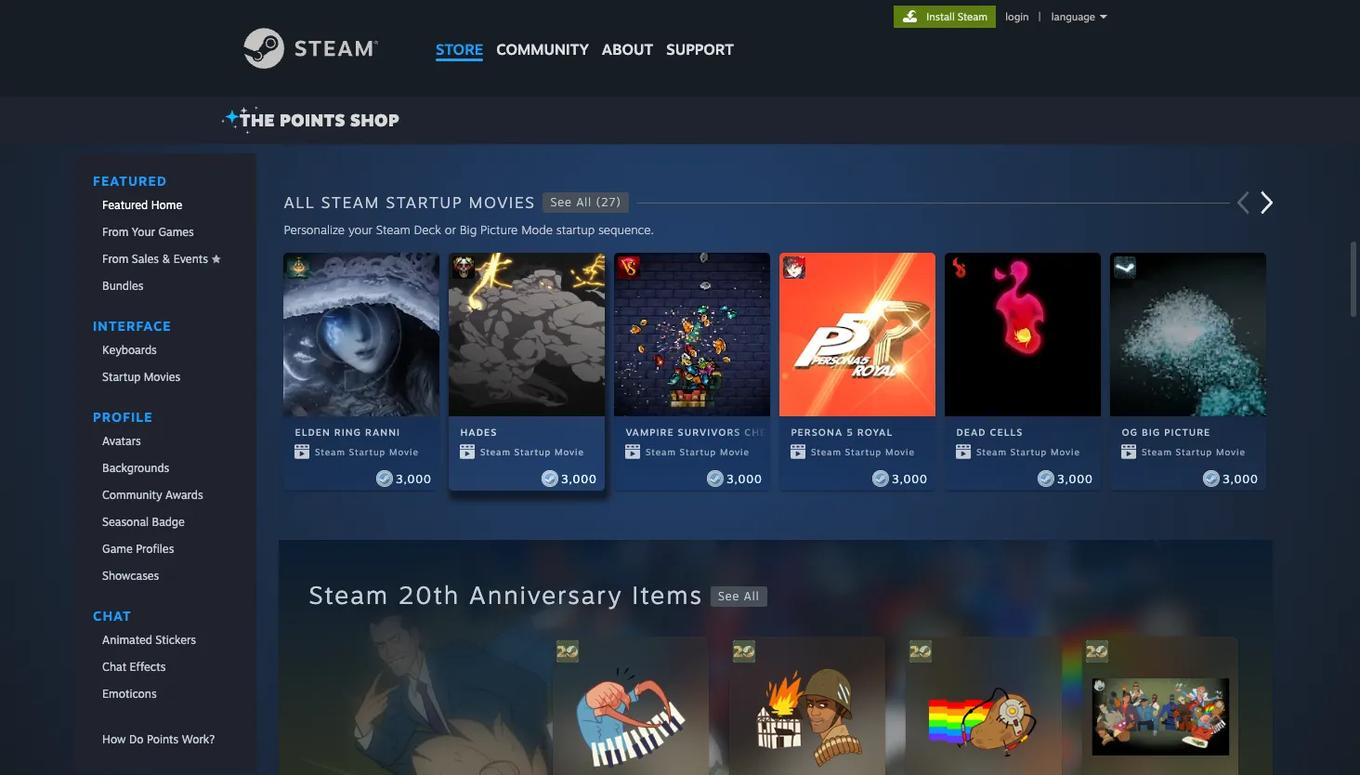 Task type: describe. For each thing, give the bounding box(es) containing it.
mode
[[522, 222, 553, 237]]

how do points work? link
[[74, 727, 256, 752]]

keyboards link
[[74, 337, 256, 362]]

sales
[[131, 252, 158, 266]]

community link
[[490, 0, 596, 67]]

chat
[[102, 660, 126, 674]]

from for from sales & events
[[102, 252, 128, 266]]

all steam startup movies
[[284, 192, 536, 212]]

chat effects link
[[74, 654, 256, 679]]

badge
[[152, 515, 184, 529]]

login
[[1006, 10, 1029, 23]]

all for startup
[[577, 195, 592, 209]]

steam startup movie for elden ring ranni
[[315, 447, 420, 458]]

home
[[151, 198, 182, 212]]

vampire
[[626, 427, 674, 438]]

0 vertical spatial movies
[[469, 192, 536, 212]]

steam down the dead cells
[[977, 447, 1008, 458]]

movies inside startup movies link
[[143, 370, 180, 384]]

see for all steam startup movies
[[551, 195, 572, 209]]

1 horizontal spatial big
[[1142, 427, 1161, 438]]

awards
[[165, 488, 203, 502]]

steam up your
[[321, 192, 380, 212]]

animated
[[102, 633, 152, 647]]

personalize your steam deck or big picture mode startup sequence.
[[284, 222, 654, 237]]

vampire survivors image
[[618, 257, 641, 279]]

backgrounds
[[102, 461, 169, 475]]

seasonal
[[102, 515, 148, 529]]

effects
[[129, 660, 165, 674]]

hades image
[[453, 257, 475, 279]]

from your games link
[[74, 219, 256, 244]]

community awards
[[102, 488, 203, 502]]

persona
[[791, 427, 843, 438]]

0 horizontal spatial all
[[284, 192, 315, 212]]

avatars link
[[74, 428, 256, 454]]

the points shop
[[240, 110, 400, 130]]

0 vertical spatial picture
[[481, 222, 518, 237]]

3,000 for persona 5 royal
[[893, 472, 929, 486]]

see all (27) button
[[543, 192, 629, 213]]

your
[[131, 225, 155, 239]]

your
[[348, 222, 373, 237]]

(27)
[[596, 195, 622, 209]]

login link
[[1002, 10, 1033, 23]]

support
[[667, 40, 734, 59]]

og big picture
[[1122, 427, 1211, 438]]

hades
[[460, 427, 498, 438]]

0 horizontal spatial big
[[460, 222, 477, 237]]

points inside "link"
[[146, 732, 178, 746]]

steam down vampire
[[646, 447, 677, 458]]

ranni
[[365, 427, 401, 438]]

survivors
[[678, 427, 741, 438]]

from sales & events link
[[74, 246, 256, 271]]

startup for vampire survivors chest
[[680, 447, 717, 458]]

startup
[[557, 222, 595, 237]]

startup movies link
[[74, 364, 256, 389]]

store link
[[429, 0, 490, 67]]

steam down the 'persona'
[[812, 447, 842, 458]]

install
[[927, 10, 955, 23]]

from sales & events
[[102, 252, 208, 266]]

emoticons
[[102, 687, 156, 701]]

chat effects
[[102, 660, 165, 674]]

see all (27) link
[[536, 192, 629, 213]]

shop
[[350, 110, 400, 130]]

login | language
[[1006, 10, 1096, 23]]

events
[[173, 252, 208, 266]]

chest
[[745, 427, 781, 438]]

game
[[102, 542, 132, 556]]

featured home link
[[74, 192, 256, 217]]

game profiles link
[[74, 536, 256, 561]]

startup for hades
[[515, 447, 552, 458]]

bundles link
[[74, 273, 256, 298]]

keyboards
[[102, 343, 156, 357]]

how
[[102, 732, 125, 746]]

elden ring ranni
[[295, 427, 401, 438]]

install steam
[[927, 10, 988, 23]]

5
[[847, 427, 854, 438]]

anniversary
[[469, 580, 623, 610]]

steam down og big picture
[[1143, 447, 1173, 458]]

bundles
[[102, 279, 143, 293]]

steam startup movie for vampire survivors chest
[[646, 447, 750, 458]]

steam down elden ring ranni
[[315, 447, 346, 458]]

persona 5 royal image
[[784, 257, 806, 279]]

cells
[[990, 427, 1024, 438]]

do
[[129, 732, 143, 746]]

2 steam 20th anniversary image from the left
[[910, 640, 933, 663]]

games
[[158, 225, 194, 239]]

language
[[1052, 10, 1096, 23]]

3 steam 20th anniversary image from the left
[[1087, 640, 1109, 663]]

how do points work?
[[102, 732, 214, 746]]

see all link
[[703, 586, 767, 606]]

movie for og big picture
[[1217, 447, 1247, 458]]

steam big picture image
[[1115, 257, 1137, 279]]

startup for dead cells
[[1011, 447, 1048, 458]]

community
[[102, 488, 162, 502]]

&
[[162, 252, 170, 266]]

movie for hades
[[555, 447, 585, 458]]

see for steam 20th anniversary items
[[718, 589, 740, 603]]

3,000 for dead cells
[[1058, 472, 1094, 486]]



Task type: locate. For each thing, give the bounding box(es) containing it.
all right items
[[744, 589, 760, 603]]

20th
[[399, 580, 460, 610]]

movie for elden ring ranni
[[390, 447, 420, 458]]

steam 20th anniversary image
[[734, 640, 756, 663], [910, 640, 933, 663], [1087, 640, 1109, 663]]

see all
[[718, 589, 760, 603]]

the points shop link
[[221, 106, 407, 134]]

2 movie from the left
[[555, 447, 585, 458]]

elden
[[295, 427, 331, 438]]

2 horizontal spatial steam 20th anniversary image
[[1087, 640, 1109, 663]]

items
[[632, 580, 703, 610]]

startup for persona 5 royal
[[846, 447, 883, 458]]

showcases
[[102, 569, 159, 583]]

movies down keyboards link
[[143, 370, 180, 384]]

og
[[1122, 427, 1139, 438]]

movie for vampire survivors chest
[[721, 447, 750, 458]]

1 from from the top
[[102, 225, 128, 239]]

dead cells
[[957, 427, 1024, 438]]

picture left mode
[[481, 222, 518, 237]]

1 horizontal spatial steam 20th anniversary image
[[910, 640, 933, 663]]

about
[[602, 40, 654, 59]]

startup
[[386, 192, 463, 212], [102, 370, 140, 384], [350, 447, 386, 458], [515, 447, 552, 458], [680, 447, 717, 458], [846, 447, 883, 458], [1011, 447, 1048, 458], [1177, 447, 1214, 458]]

steam left the 20th
[[309, 580, 389, 610]]

0 vertical spatial from
[[102, 225, 128, 239]]

0 horizontal spatial points
[[146, 732, 178, 746]]

seasonal badge link
[[74, 509, 256, 534]]

3,000 for vampire survivors chest
[[727, 472, 763, 486]]

2 steam startup movie from the left
[[481, 447, 585, 458]]

featured
[[102, 198, 148, 212]]

see inside see all button
[[718, 589, 740, 603]]

featured home
[[102, 198, 182, 212]]

ring
[[334, 427, 362, 438]]

startup movies
[[102, 370, 180, 384]]

0 horizontal spatial see
[[551, 195, 572, 209]]

from for from your games
[[102, 225, 128, 239]]

install steam link
[[894, 6, 996, 28]]

steam
[[958, 10, 988, 23], [321, 192, 380, 212], [376, 222, 411, 237], [315, 447, 346, 458], [481, 447, 512, 458], [646, 447, 677, 458], [812, 447, 842, 458], [977, 447, 1008, 458], [1143, 447, 1173, 458], [309, 580, 389, 610]]

movies
[[469, 192, 536, 212], [143, 370, 180, 384]]

the
[[240, 110, 275, 130]]

backgrounds link
[[74, 455, 256, 481]]

points
[[280, 110, 346, 130], [146, 732, 178, 746]]

from your games
[[102, 225, 194, 239]]

see all (27)
[[551, 195, 622, 209]]

personalize
[[284, 222, 345, 237]]

3,000 for hades
[[562, 472, 598, 486]]

community awards link
[[74, 482, 256, 507]]

1 vertical spatial big
[[1142, 427, 1161, 438]]

all up personalize
[[284, 192, 315, 212]]

steam down hades
[[481, 447, 512, 458]]

1 3,000 from the left
[[397, 472, 433, 486]]

1 vertical spatial see
[[718, 589, 740, 603]]

movie for dead cells
[[1052, 447, 1081, 458]]

movies up personalize your steam deck or big picture mode startup sequence.
[[469, 192, 536, 212]]

royal
[[858, 427, 893, 438]]

steam startup movie down vampire survivors chest
[[646, 447, 750, 458]]

4 steam startup movie from the left
[[812, 447, 916, 458]]

6 movie from the left
[[1217, 447, 1247, 458]]

all for anniversary
[[744, 589, 760, 603]]

startup for elden ring ranni
[[350, 447, 386, 458]]

points right do
[[146, 732, 178, 746]]

3,000 for og big picture
[[1224, 472, 1260, 486]]

seasonal badge
[[102, 515, 184, 529]]

1 vertical spatial picture
[[1165, 427, 1211, 438]]

elden ring image
[[288, 257, 310, 279]]

big right og
[[1142, 427, 1161, 438]]

steam startup movie
[[315, 447, 420, 458], [481, 447, 585, 458], [646, 447, 750, 458], [812, 447, 916, 458], [977, 447, 1081, 458], [1143, 447, 1247, 458]]

sequence.
[[599, 222, 654, 237]]

0 vertical spatial big
[[460, 222, 477, 237]]

steam startup movie for hades
[[481, 447, 585, 458]]

1 steam 20th anniversary image from the left
[[734, 640, 756, 663]]

3 movie from the left
[[721, 447, 750, 458]]

4 3,000 from the left
[[893, 472, 929, 486]]

game profiles
[[102, 542, 174, 556]]

steam startup movie for persona 5 royal
[[812, 447, 916, 458]]

about link
[[596, 0, 660, 63]]

1 movie from the left
[[390, 447, 420, 458]]

all left (27)
[[577, 195, 592, 209]]

points right the on the top left of the page
[[280, 110, 346, 130]]

avatars
[[102, 434, 141, 448]]

steam 20th anniversary image
[[557, 640, 579, 663]]

2 3,000 from the left
[[562, 472, 598, 486]]

big right or
[[460, 222, 477, 237]]

vampire survivors chest
[[626, 427, 781, 438]]

picture
[[481, 222, 518, 237], [1165, 427, 1211, 438]]

1 vertical spatial movies
[[143, 370, 180, 384]]

1 horizontal spatial see
[[718, 589, 740, 603]]

0 horizontal spatial picture
[[481, 222, 518, 237]]

picture right og
[[1165, 427, 1211, 438]]

from
[[102, 225, 128, 239], [102, 252, 128, 266]]

2 horizontal spatial all
[[744, 589, 760, 603]]

3,000
[[397, 472, 433, 486], [562, 472, 598, 486], [727, 472, 763, 486], [893, 472, 929, 486], [1058, 472, 1094, 486], [1224, 472, 1260, 486]]

steam startup movie for og big picture
[[1143, 447, 1247, 458]]

3 steam startup movie from the left
[[646, 447, 750, 458]]

0 horizontal spatial movies
[[143, 370, 180, 384]]

see inside button
[[551, 195, 572, 209]]

1 vertical spatial points
[[146, 732, 178, 746]]

dead cells image
[[949, 257, 972, 279]]

|
[[1039, 10, 1041, 23]]

animated stickers link
[[74, 627, 256, 652]]

steam 20th anniversary items
[[309, 580, 703, 610]]

movie for persona 5 royal
[[886, 447, 916, 458]]

showcases link
[[74, 563, 256, 588]]

2 from from the top
[[102, 252, 128, 266]]

5 3,000 from the left
[[1058, 472, 1094, 486]]

1 horizontal spatial movies
[[469, 192, 536, 212]]

0 horizontal spatial steam 20th anniversary image
[[734, 640, 756, 663]]

work?
[[181, 732, 214, 746]]

steam startup movie down og big picture
[[1143, 447, 1247, 458]]

1 vertical spatial from
[[102, 252, 128, 266]]

steam startup movie down 'cells'
[[977, 447, 1081, 458]]

steam startup movie down hades
[[481, 447, 585, 458]]

steam right install
[[958, 10, 988, 23]]

profiles
[[135, 542, 174, 556]]

store
[[436, 40, 484, 59]]

deck
[[414, 222, 441, 237]]

see all button
[[711, 586, 767, 606]]

0 vertical spatial see
[[551, 195, 572, 209]]

dead
[[957, 427, 987, 438]]

support link
[[660, 0, 741, 63]]

persona 5 royal
[[791, 427, 893, 438]]

emoticons link
[[74, 681, 256, 706]]

5 steam startup movie from the left
[[977, 447, 1081, 458]]

0 vertical spatial points
[[280, 110, 346, 130]]

5 movie from the left
[[1052, 447, 1081, 458]]

movie
[[390, 447, 420, 458], [555, 447, 585, 458], [721, 447, 750, 458], [886, 447, 916, 458], [1052, 447, 1081, 458], [1217, 447, 1247, 458]]

3 3,000 from the left
[[727, 472, 763, 486]]

1 steam startup movie from the left
[[315, 447, 420, 458]]

see right items
[[718, 589, 740, 603]]

from up bundles
[[102, 252, 128, 266]]

1 horizontal spatial points
[[280, 110, 346, 130]]

4 movie from the left
[[886, 447, 916, 458]]

steam down all steam startup movies
[[376, 222, 411, 237]]

6 3,000 from the left
[[1224, 472, 1260, 486]]

1 horizontal spatial all
[[577, 195, 592, 209]]

or
[[445, 222, 456, 237]]

from left your at the top left of the page
[[102, 225, 128, 239]]

steam startup movie down royal
[[812, 447, 916, 458]]

stickers
[[155, 633, 196, 647]]

community
[[497, 40, 589, 59]]

6 steam startup movie from the left
[[1143, 447, 1247, 458]]

from inside 'from sales & events' link
[[102, 252, 128, 266]]

startup for og big picture
[[1177, 447, 1214, 458]]

1 horizontal spatial picture
[[1165, 427, 1211, 438]]

see up startup
[[551, 195, 572, 209]]

steam startup movie for dead cells
[[977, 447, 1081, 458]]

big
[[460, 222, 477, 237], [1142, 427, 1161, 438]]

from inside from your games link
[[102, 225, 128, 239]]

3,000 for elden ring ranni
[[397, 472, 433, 486]]

steam startup movie down ranni
[[315, 447, 420, 458]]



Task type: vqa. For each thing, say whether or not it's contained in the screenshot.
gameplay
no



